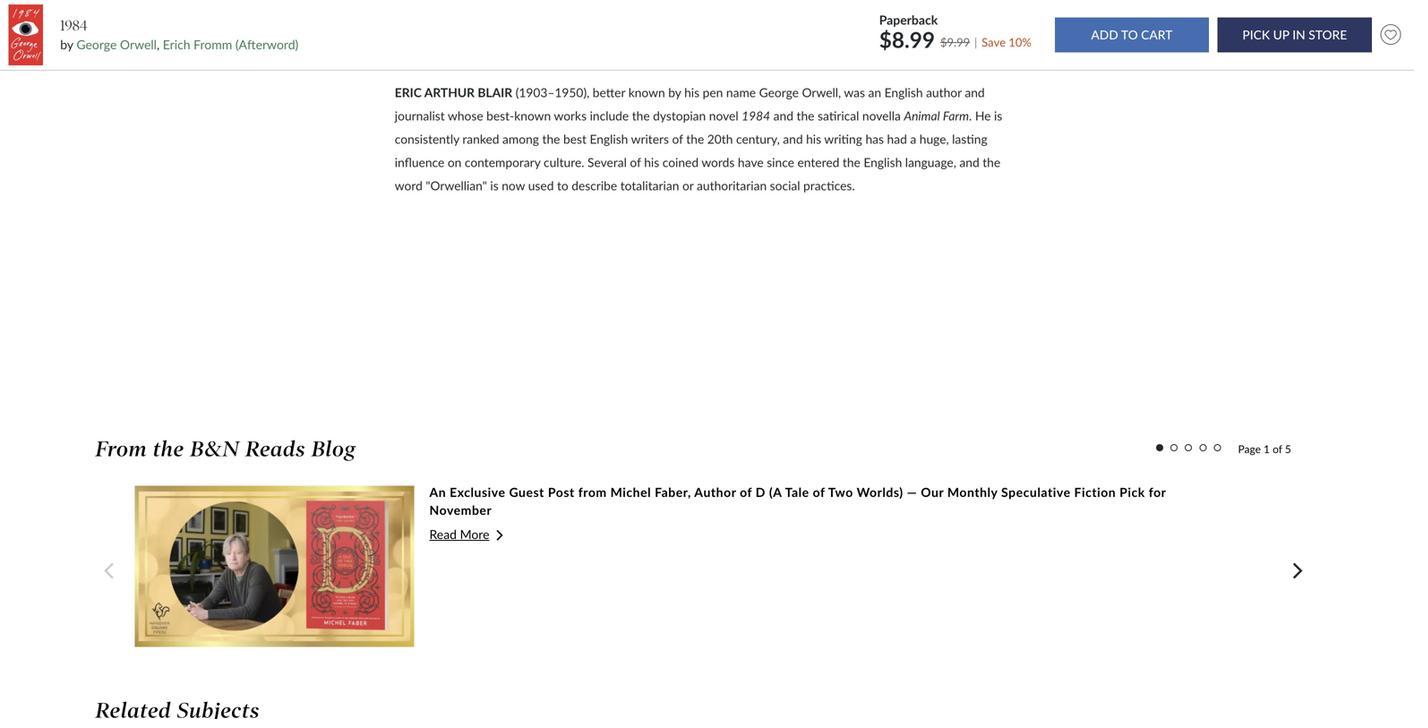 Task type: vqa. For each thing, say whether or not it's contained in the screenshot.
'orwell,'
yes



Task type: locate. For each thing, give the bounding box(es) containing it.
0 horizontal spatial george
[[76, 37, 117, 52]]

guest
[[509, 484, 544, 500]]

$9.99
[[940, 35, 970, 49]]

the down orwell,
[[797, 109, 814, 123]]

practices.
[[803, 178, 855, 193]]

pick
[[1120, 484, 1145, 500]]

english down has
[[864, 155, 902, 170]]

his
[[684, 85, 700, 100], [806, 132, 821, 147], [644, 155, 659, 170]]

1984 for 1984 by george orwell , erich fromm (afterword)
[[60, 17, 87, 34]]

language,
[[905, 155, 956, 170]]

of right the tale on the bottom right of the page
[[813, 484, 825, 500]]

of down dystopian
[[672, 132, 683, 147]]

century,
[[736, 132, 780, 147]]

1 vertical spatial is
[[490, 178, 499, 193]]

among
[[502, 132, 539, 147]]

0 vertical spatial by
[[60, 37, 73, 52]]

used
[[528, 178, 554, 193]]

on
[[448, 155, 462, 170]]

faber,
[[655, 484, 691, 500]]

0 vertical spatial george
[[76, 37, 117, 52]]

fiction
[[1074, 484, 1116, 500]]

0 horizontal spatial by
[[60, 37, 73, 52]]

the down the lasting
[[983, 155, 1000, 170]]

erich fromm (afterword) link
[[163, 37, 298, 52]]

(1903–1950), better known by his pen name george orwell, was an english author and journalist whose best-known works include the dystopian novel
[[395, 85, 985, 123]]

an
[[868, 85, 881, 100]]

1 horizontal spatial his
[[684, 85, 700, 100]]

and
[[965, 85, 985, 100], [773, 109, 793, 123], [783, 132, 803, 147], [959, 155, 979, 170]]

influence
[[395, 155, 444, 170]]

speculative
[[1001, 484, 1071, 500]]

monthly
[[947, 484, 998, 500]]

1984
[[60, 17, 87, 34], [742, 109, 770, 123]]

author
[[926, 85, 962, 100]]

0 horizontal spatial his
[[644, 155, 659, 170]]

is
[[994, 109, 1002, 123], [490, 178, 499, 193]]

journalist
[[395, 109, 445, 123]]

the up writers
[[632, 109, 650, 123]]

several
[[588, 155, 627, 170]]

his down writers
[[644, 155, 659, 170]]

writers
[[631, 132, 669, 147]]

of
[[672, 132, 683, 147], [630, 155, 641, 170], [1273, 442, 1282, 455], [740, 484, 752, 500], [813, 484, 825, 500]]

1984 inside 1984 by george orwell , erich fromm (afterword)
[[60, 17, 87, 34]]

from
[[578, 484, 607, 500]]

our
[[921, 484, 944, 500]]

None submit
[[1055, 17, 1209, 52], [1218, 17, 1372, 52], [1055, 17, 1209, 52], [1218, 17, 1372, 52]]

1 horizontal spatial 1984
[[742, 109, 770, 123]]

from the b&n reads blog
[[95, 436, 356, 462]]

entered
[[797, 155, 839, 170]]

0 vertical spatial 1984
[[60, 17, 87, 34]]

paperback
[[879, 12, 938, 27]]

0 horizontal spatial is
[[490, 178, 499, 193]]

english down include
[[590, 132, 628, 147]]

1 horizontal spatial known
[[628, 85, 665, 100]]

known up among
[[514, 109, 551, 123]]

.
[[969, 109, 972, 123]]

1
[[1264, 442, 1270, 455]]

of up the totalitarian
[[630, 155, 641, 170]]

option
[[135, 483, 1226, 647]]

known
[[628, 85, 665, 100], [514, 109, 551, 123]]

george
[[76, 37, 117, 52], [759, 85, 799, 100]]

an exclusive guest post from michel faber, author of d (a tale of two worlds) — our monthly speculative fiction pick for november
[[429, 484, 1166, 518]]

exclusive
[[450, 484, 506, 500]]

1 horizontal spatial george
[[759, 85, 799, 100]]

0 vertical spatial is
[[994, 109, 1002, 123]]

1 vertical spatial known
[[514, 109, 551, 123]]

by up dystopian
[[668, 85, 681, 100]]

by
[[60, 37, 73, 52], [668, 85, 681, 100]]

english
[[884, 85, 923, 100], [590, 132, 628, 147], [864, 155, 902, 170]]

by right 1984 image
[[60, 37, 73, 52]]

0 vertical spatial known
[[628, 85, 665, 100]]

the
[[632, 109, 650, 123], [797, 109, 814, 123], [542, 132, 560, 147], [686, 132, 704, 147], [843, 155, 860, 170], [983, 155, 1000, 170], [153, 436, 184, 462]]

to
[[557, 178, 568, 193]]

1984 up century, at right top
[[742, 109, 770, 123]]

1 vertical spatial by
[[668, 85, 681, 100]]

an exclusive guest post from michel faber, author of d (a tale of two worlds) — our monthly speculative fiction pick for november link
[[429, 483, 1219, 519]]

and down the lasting
[[959, 155, 979, 170]]

have
[[738, 155, 764, 170]]

known right better
[[628, 85, 665, 100]]

is left now
[[490, 178, 499, 193]]

his left pen
[[684, 85, 700, 100]]

and inside (1903–1950), better known by his pen name george orwell, was an english author and journalist whose best-known works include the dystopian novel
[[965, 85, 985, 100]]

whose
[[448, 109, 483, 123]]

product details
[[8, 36, 156, 63]]

and up .
[[965, 85, 985, 100]]

george left orwell
[[76, 37, 117, 52]]

has
[[866, 132, 884, 147]]

1 vertical spatial 1984
[[742, 109, 770, 123]]

english right an
[[884, 85, 923, 100]]

0 vertical spatial english
[[884, 85, 923, 100]]

1 vertical spatial english
[[590, 132, 628, 147]]

page 1 of 5
[[1238, 442, 1291, 455]]

is right he
[[994, 109, 1002, 123]]

better
[[593, 85, 625, 100]]

animal
[[904, 109, 940, 123]]

"orwellian"
[[426, 178, 487, 193]]

dystopian
[[653, 109, 706, 123]]

2 horizontal spatial his
[[806, 132, 821, 147]]

the down writing
[[843, 155, 860, 170]]

lasting
[[952, 132, 988, 147]]

of right 1
[[1273, 442, 1282, 455]]

worlds)
[[857, 484, 903, 500]]

eric
[[395, 85, 422, 100]]

0 horizontal spatial 1984
[[60, 17, 87, 34]]

read more link
[[429, 527, 1219, 542]]

his up entered
[[806, 132, 821, 147]]

(1903–1950),
[[516, 85, 590, 100]]

0 vertical spatial his
[[684, 85, 700, 100]]

1 horizontal spatial is
[[994, 109, 1002, 123]]

author
[[694, 484, 736, 500]]

1984 up 'product details'
[[60, 17, 87, 34]]

novel
[[709, 109, 738, 123]]

tab panel
[[381, 9, 1034, 387]]

contemporary
[[465, 155, 540, 170]]

english inside (1903–1950), better known by his pen name george orwell, was an english author and journalist whose best-known works include the dystopian novel
[[884, 85, 923, 100]]

of left d
[[740, 484, 752, 500]]

1 horizontal spatial by
[[668, 85, 681, 100]]

1 vertical spatial george
[[759, 85, 799, 100]]

orwell,
[[802, 85, 841, 100]]

arthur
[[424, 85, 475, 100]]

george right name at the right of page
[[759, 85, 799, 100]]

best-
[[486, 109, 514, 123]]

pen
[[703, 85, 723, 100]]

blair
[[478, 85, 512, 100]]



Task type: describe. For each thing, give the bounding box(es) containing it.
for
[[1149, 484, 1166, 500]]

b&n reads blog
[[190, 436, 356, 462]]

best
[[563, 132, 587, 147]]

page
[[1238, 442, 1261, 455]]

eric arthur blair
[[395, 85, 512, 100]]

describe
[[572, 178, 617, 193]]

his inside (1903–1950), better known by his pen name george orwell, was an english author and journalist whose best-known works include the dystopian novel
[[684, 85, 700, 100]]

november
[[429, 502, 492, 518]]

tab panel containing eric arthur blair
[[381, 9, 1034, 387]]

the left best
[[542, 132, 560, 147]]

1984 and the satirical novella animal farm
[[742, 109, 969, 123]]

1984 image
[[9, 4, 43, 65]]

an exclusive guest post from michel faber, author of d (a tale of two worlds) — our monthly speculative fiction pick for november image
[[135, 486, 414, 647]]

—
[[907, 484, 917, 500]]

include
[[590, 109, 629, 123]]

2 vertical spatial his
[[644, 155, 659, 170]]

huge,
[[920, 132, 949, 147]]

michel
[[610, 484, 651, 500]]

a
[[910, 132, 916, 147]]

1 vertical spatial his
[[806, 132, 821, 147]]

was
[[844, 85, 865, 100]]

totalitarian
[[620, 178, 679, 193]]

an
[[429, 484, 446, 500]]

$8.99
[[879, 27, 935, 53]]

add to wishlist image
[[1376, 20, 1405, 49]]

now
[[502, 178, 525, 193]]

by inside 1984 by george orwell , erich fromm (afterword)
[[60, 37, 73, 52]]

by inside (1903–1950), better known by his pen name george orwell, was an english author and journalist whose best-known works include the dystopian novel
[[668, 85, 681, 100]]

two
[[828, 484, 853, 500]]

word
[[395, 178, 423, 193]]

from
[[95, 436, 147, 462]]

0 horizontal spatial known
[[514, 109, 551, 123]]

orwell
[[120, 37, 157, 52]]

(afterword)
[[235, 37, 298, 52]]

works
[[554, 109, 587, 123]]

the inside (1903–1950), better known by his pen name george orwell, was an english author and journalist whose best-known works include the dystopian novel
[[632, 109, 650, 123]]

since
[[767, 155, 794, 170]]

george orwell link
[[76, 37, 157, 52]]

2 vertical spatial english
[[864, 155, 902, 170]]

had
[[887, 132, 907, 147]]

,
[[157, 37, 160, 52]]

farm
[[943, 109, 969, 123]]

social
[[770, 178, 800, 193]]

george inside (1903–1950), better known by his pen name george orwell, was an english author and journalist whose best-known works include the dystopian novel
[[759, 85, 799, 100]]

. he is consistently ranked among the best english writers of the 20th century, and his writing has had a huge, lasting influence on contemporary culture. several of his coined words have since entered the english language, and the word "orwellian" is now used to describe totalitarian or authoritarian social practices.
[[395, 109, 1002, 193]]

authoritarian
[[697, 178, 767, 193]]

read more
[[429, 527, 489, 542]]

name
[[726, 85, 756, 100]]

and up since
[[783, 132, 803, 147]]

culture.
[[544, 155, 584, 170]]

d
[[756, 484, 766, 500]]

words
[[702, 155, 735, 170]]

$8.99 $9.99
[[879, 27, 970, 53]]

erich
[[163, 37, 190, 52]]

tale
[[785, 484, 809, 500]]

the left 20th
[[686, 132, 704, 147]]

writing
[[824, 132, 862, 147]]

product
[[8, 36, 84, 63]]

1984 by george orwell , erich fromm (afterword)
[[60, 17, 298, 52]]

and up century, at right top
[[773, 109, 793, 123]]

the right "from"
[[153, 436, 184, 462]]

save 10%
[[982, 35, 1031, 49]]

option containing an exclusive guest post from michel faber, author of d (a tale of two worlds) — our monthly speculative fiction pick for november
[[135, 483, 1226, 647]]

read
[[429, 527, 457, 542]]

details
[[89, 36, 156, 63]]

novella
[[862, 109, 901, 123]]

he
[[975, 109, 991, 123]]

george inside 1984 by george orwell , erich fromm (afterword)
[[76, 37, 117, 52]]

satirical
[[818, 109, 859, 123]]

post
[[548, 484, 575, 500]]

20th
[[707, 132, 733, 147]]

fromm
[[194, 37, 232, 52]]

(a
[[769, 484, 782, 500]]

ranked
[[462, 132, 499, 147]]

more
[[460, 527, 489, 542]]

or
[[682, 178, 694, 193]]

1984 for 1984 and the satirical novella animal farm
[[742, 109, 770, 123]]



